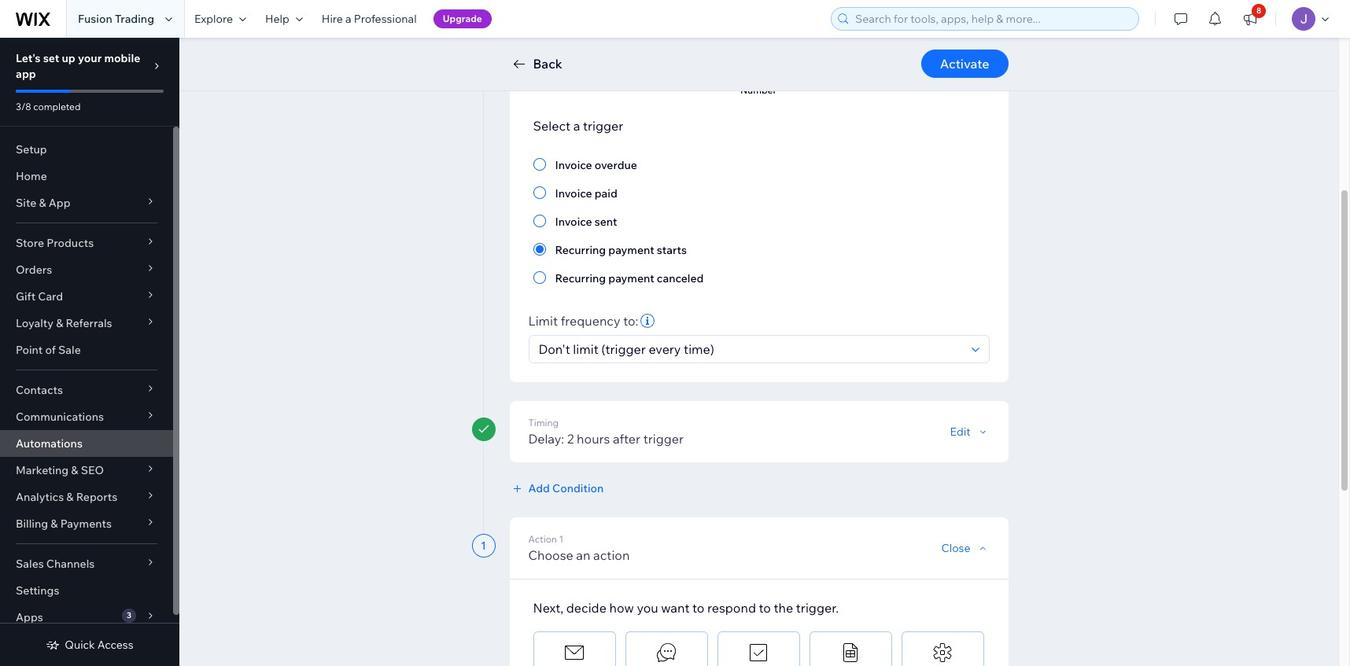 Task type: vqa. For each thing, say whether or not it's contained in the screenshot.
upgrade
yes



Task type: describe. For each thing, give the bounding box(es) containing it.
loyalty & referrals button
[[0, 310, 173, 337]]

overdue
[[595, 158, 637, 172]]

close button
[[942, 541, 990, 556]]

add
[[528, 482, 550, 496]]

contacts button
[[0, 377, 173, 404]]

apps
[[16, 611, 43, 625]]

starts
[[657, 243, 687, 257]]

billing & payments button
[[0, 511, 173, 538]]

wix forms
[[551, 70, 598, 82]]

hire
[[322, 12, 343, 26]]

products
[[47, 236, 94, 250]]

completed
[[33, 101, 81, 113]]

action 1 choose an action
[[528, 534, 630, 564]]

up
[[62, 51, 75, 65]]

explore
[[194, 12, 233, 26]]

of
[[45, 343, 56, 357]]

trading
[[115, 12, 154, 26]]

invoice for invoice paid
[[555, 187, 592, 201]]

analytics
[[16, 490, 64, 504]]

limit frequency to:
[[528, 313, 639, 329]]

recurring for recurring payment starts
[[555, 243, 606, 257]]

the
[[774, 600, 793, 616]]

phone
[[765, 70, 794, 82]]

help
[[265, 12, 289, 26]]

invoice for invoice overdue
[[555, 158, 592, 172]]

seo
[[81, 464, 104, 478]]

decide
[[567, 600, 607, 616]]

& for site
[[39, 196, 46, 210]]

add condition button
[[510, 482, 604, 496]]

timing
[[528, 417, 559, 429]]

hire a professional
[[322, 12, 417, 26]]

after
[[613, 431, 641, 447]]

referrals
[[66, 316, 112, 331]]

analytics & reports button
[[0, 484, 173, 511]]

canceled
[[657, 272, 704, 286]]

0 horizontal spatial 1
[[481, 539, 486, 553]]

0 vertical spatial trigger
[[583, 118, 624, 134]]

back
[[533, 56, 563, 72]]

help button
[[256, 0, 312, 38]]

let's set up your mobile app
[[16, 51, 140, 81]]

sales channels button
[[0, 551, 173, 578]]

activate
[[940, 56, 990, 72]]

trigger.
[[796, 600, 839, 616]]

edit button
[[950, 425, 990, 439]]

loyalty & referrals
[[16, 316, 112, 331]]

& for billing
[[51, 517, 58, 531]]

billing
[[16, 517, 48, 531]]

frequency
[[561, 313, 621, 329]]

limit
[[528, 313, 558, 329]]

orders
[[16, 263, 52, 277]]

orders button
[[0, 257, 173, 283]]

next, decide how you want to respond to the trigger.
[[533, 600, 839, 616]]

recurring payment starts
[[555, 243, 687, 257]]

3/8 completed
[[16, 101, 81, 113]]

app
[[49, 196, 70, 210]]

payment for canceled
[[609, 272, 655, 286]]

& for marketing
[[71, 464, 78, 478]]

2 to from the left
[[759, 600, 771, 616]]

contacts
[[16, 383, 63, 397]]

8 button
[[1233, 0, 1268, 38]]

billing & payments
[[16, 517, 112, 531]]

marketing & seo button
[[0, 457, 173, 484]]

invoice overdue
[[555, 158, 637, 172]]

how
[[610, 600, 634, 616]]

& for analytics
[[66, 490, 74, 504]]

reports
[[76, 490, 117, 504]]

card
[[38, 290, 63, 304]]

home
[[16, 169, 47, 183]]

paid
[[595, 187, 618, 201]]

respond
[[708, 600, 756, 616]]

marketing
[[16, 464, 69, 478]]

upgrade
[[443, 13, 482, 24]]

channels
[[46, 557, 95, 571]]

edit
[[950, 425, 971, 439]]

store products button
[[0, 230, 173, 257]]

sidebar element
[[0, 38, 179, 667]]

upgrade button
[[433, 9, 492, 28]]

sale
[[58, 343, 81, 357]]

3/8
[[16, 101, 31, 113]]



Task type: locate. For each thing, give the bounding box(es) containing it.
3
[[127, 611, 131, 621]]

a inside "link"
[[346, 12, 352, 26]]

analytics & reports
[[16, 490, 117, 504]]

hours
[[577, 431, 610, 447]]

automations link
[[0, 430, 173, 457]]

trigger up invoice overdue
[[583, 118, 624, 134]]

payments
[[60, 517, 112, 531]]

recurring up limit frequency to:
[[555, 272, 606, 286]]

store products
[[16, 236, 94, 250]]

forms
[[570, 70, 598, 82]]

1 horizontal spatial a
[[573, 118, 580, 134]]

to:
[[623, 313, 639, 329]]

choose
[[528, 548, 574, 564]]

quick
[[65, 638, 95, 652]]

0 horizontal spatial to
[[693, 600, 705, 616]]

site
[[16, 196, 36, 210]]

1 horizontal spatial trigger
[[643, 431, 684, 447]]

2
[[567, 431, 574, 447]]

a right hire
[[346, 12, 352, 26]]

point of sale link
[[0, 337, 173, 364]]

1 payment from the top
[[609, 243, 655, 257]]

an
[[576, 548, 591, 564]]

fusion
[[78, 12, 112, 26]]

recurring payment canceled
[[555, 272, 704, 286]]

1 vertical spatial payment
[[609, 272, 655, 286]]

recurring for recurring payment canceled
[[555, 272, 606, 286]]

a for select
[[573, 118, 580, 134]]

recurring
[[555, 243, 606, 257], [555, 272, 606, 286]]

0 vertical spatial payment
[[609, 243, 655, 257]]

category image
[[563, 31, 586, 54], [655, 31, 678, 54], [839, 31, 863, 54], [563, 641, 586, 665]]

trigger right after
[[643, 431, 684, 447]]

hire a professional link
[[312, 0, 426, 38]]

option group containing invoice overdue
[[533, 155, 985, 287]]

setup
[[16, 142, 47, 157]]

home link
[[0, 163, 173, 190]]

2 vertical spatial invoice
[[555, 215, 592, 229]]

& left seo
[[71, 464, 78, 478]]

1 horizontal spatial 1
[[559, 534, 564, 545]]

& inside dropdown button
[[56, 316, 63, 331]]

invoice
[[555, 158, 592, 172], [555, 187, 592, 201], [555, 215, 592, 229]]

quick access button
[[46, 638, 134, 652]]

0 vertical spatial invoice
[[555, 158, 592, 172]]

1 vertical spatial trigger
[[643, 431, 684, 447]]

1 to from the left
[[693, 600, 705, 616]]

condition
[[553, 482, 604, 496]]

gift
[[16, 290, 36, 304]]

automations
[[16, 437, 83, 451]]

your
[[78, 51, 102, 65]]

trigger
[[583, 118, 624, 134], [643, 431, 684, 447]]

select a trigger
[[533, 118, 624, 134]]

0 vertical spatial recurring
[[555, 243, 606, 257]]

a for hire
[[346, 12, 352, 26]]

payment for starts
[[609, 243, 655, 257]]

2 payment from the top
[[609, 272, 655, 286]]

let's
[[16, 51, 41, 65]]

communications
[[16, 410, 104, 424]]

1 inside action 1 choose an action
[[559, 534, 564, 545]]

& right loyalty
[[56, 316, 63, 331]]

settings
[[16, 584, 59, 598]]

want
[[661, 600, 690, 616]]

1 vertical spatial recurring
[[555, 272, 606, 286]]

add condition
[[528, 482, 604, 496]]

mobile
[[104, 51, 140, 65]]

&
[[39, 196, 46, 210], [56, 316, 63, 331], [71, 464, 78, 478], [66, 490, 74, 504], [51, 517, 58, 531]]

site & app button
[[0, 190, 173, 216]]

business phone number
[[724, 70, 794, 96]]

1 vertical spatial a
[[573, 118, 580, 134]]

trigger inside the timing delay: 2 hours after trigger
[[643, 431, 684, 447]]

app
[[16, 67, 36, 81]]

1 vertical spatial invoice
[[555, 187, 592, 201]]

to right the want
[[693, 600, 705, 616]]

0 horizontal spatial trigger
[[583, 118, 624, 134]]

number
[[740, 84, 777, 96]]

invoice sent
[[555, 215, 617, 229]]

communications button
[[0, 404, 173, 430]]

1 recurring from the top
[[555, 243, 606, 257]]

& right site
[[39, 196, 46, 210]]

3 invoice from the top
[[555, 215, 592, 229]]

invoice for invoice sent
[[555, 215, 592, 229]]

1 horizontal spatial to
[[759, 600, 771, 616]]

1 left action
[[481, 539, 486, 553]]

next,
[[533, 600, 564, 616]]

& inside dropdown button
[[71, 464, 78, 478]]

set
[[43, 51, 59, 65]]

1
[[559, 534, 564, 545], [481, 539, 486, 553]]

recurring down invoice sent
[[555, 243, 606, 257]]

invoice down the invoice paid
[[555, 215, 592, 229]]

payment down recurring payment starts
[[609, 272, 655, 286]]

2 invoice from the top
[[555, 187, 592, 201]]

& left "reports"
[[66, 490, 74, 504]]

marketing & seo
[[16, 464, 104, 478]]

0 horizontal spatial a
[[346, 12, 352, 26]]

timing delay: 2 hours after trigger
[[528, 417, 684, 447]]

payment up recurring payment canceled
[[609, 243, 655, 257]]

invoice up invoice sent
[[555, 187, 592, 201]]

gift card
[[16, 290, 63, 304]]

close
[[942, 541, 971, 556]]

settings link
[[0, 578, 173, 604]]

delay:
[[528, 431, 564, 447]]

access
[[97, 638, 134, 652]]

sales
[[16, 557, 44, 571]]

1 right action
[[559, 534, 564, 545]]

invoice up the invoice paid
[[555, 158, 592, 172]]

option group
[[533, 155, 985, 287]]

0 vertical spatial a
[[346, 12, 352, 26]]

a right select
[[573, 118, 580, 134]]

category image
[[747, 31, 770, 54], [655, 641, 678, 665], [747, 641, 770, 665], [839, 641, 863, 665], [931, 641, 955, 665]]

Search for tools, apps, help & more... field
[[851, 8, 1134, 30]]

invoice paid
[[555, 187, 618, 201]]

store
[[16, 236, 44, 250]]

to left the
[[759, 600, 771, 616]]

None field
[[534, 336, 967, 363]]

& right billing
[[51, 517, 58, 531]]

back button
[[510, 54, 563, 73]]

setup link
[[0, 136, 173, 163]]

professional
[[354, 12, 417, 26]]

fusion trading
[[78, 12, 154, 26]]

& for loyalty
[[56, 316, 63, 331]]

1 invoice from the top
[[555, 158, 592, 172]]

quick access
[[65, 638, 134, 652]]

& inside "popup button"
[[39, 196, 46, 210]]

2 recurring from the top
[[555, 272, 606, 286]]

sent
[[595, 215, 617, 229]]



